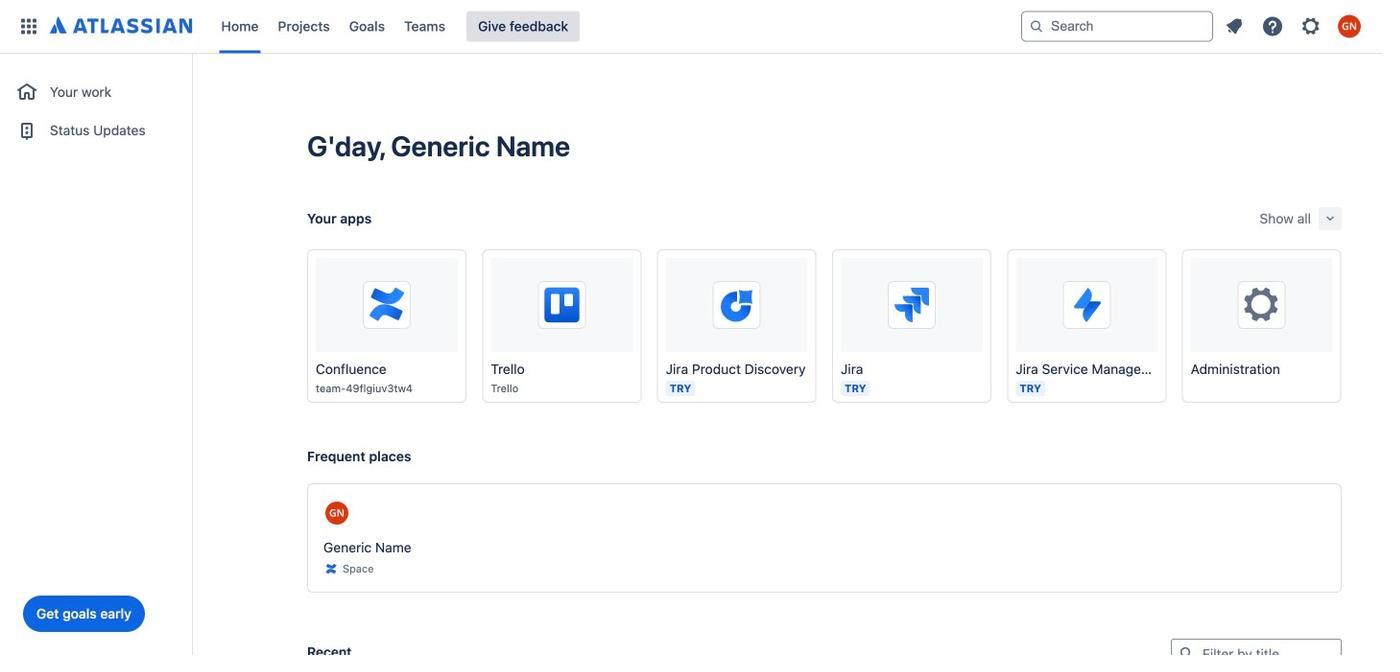 Task type: vqa. For each thing, say whether or not it's contained in the screenshot.
Help Icon
no



Task type: describe. For each thing, give the bounding box(es) containing it.
1 vertical spatial settings image
[[1239, 282, 1285, 328]]

notifications image
[[1223, 15, 1246, 38]]

settings image inside list
[[1300, 15, 1323, 38]]

top element
[[12, 0, 1021, 53]]

switch to... image
[[17, 15, 40, 38]]

Search field
[[1021, 11, 1213, 42]]

expand icon image
[[1323, 211, 1338, 227]]



Task type: locate. For each thing, give the bounding box(es) containing it.
account image
[[1338, 15, 1361, 38]]

Filter by title field
[[1172, 641, 1341, 656]]

help icon image
[[1261, 15, 1284, 38]]

0 vertical spatial settings image
[[1300, 15, 1323, 38]]

0 horizontal spatial list
[[212, 0, 1021, 53]]

confluence image
[[324, 562, 339, 577]]

atlassian image
[[50, 15, 192, 38], [50, 15, 192, 38]]

1 horizontal spatial settings image
[[1300, 15, 1323, 38]]

0 horizontal spatial settings image
[[1239, 282, 1285, 328]]

search image
[[1179, 646, 1194, 656]]

settings image
[[1300, 15, 1323, 38], [1239, 282, 1285, 328]]

search image
[[1029, 19, 1044, 34]]

list
[[212, 0, 1021, 53], [1217, 11, 1371, 42]]

group
[[8, 54, 184, 156]]

1 horizontal spatial list
[[1217, 11, 1371, 42]]

None search field
[[1021, 11, 1213, 42]]

banner
[[0, 0, 1382, 54]]

confluence image
[[324, 562, 339, 577]]



